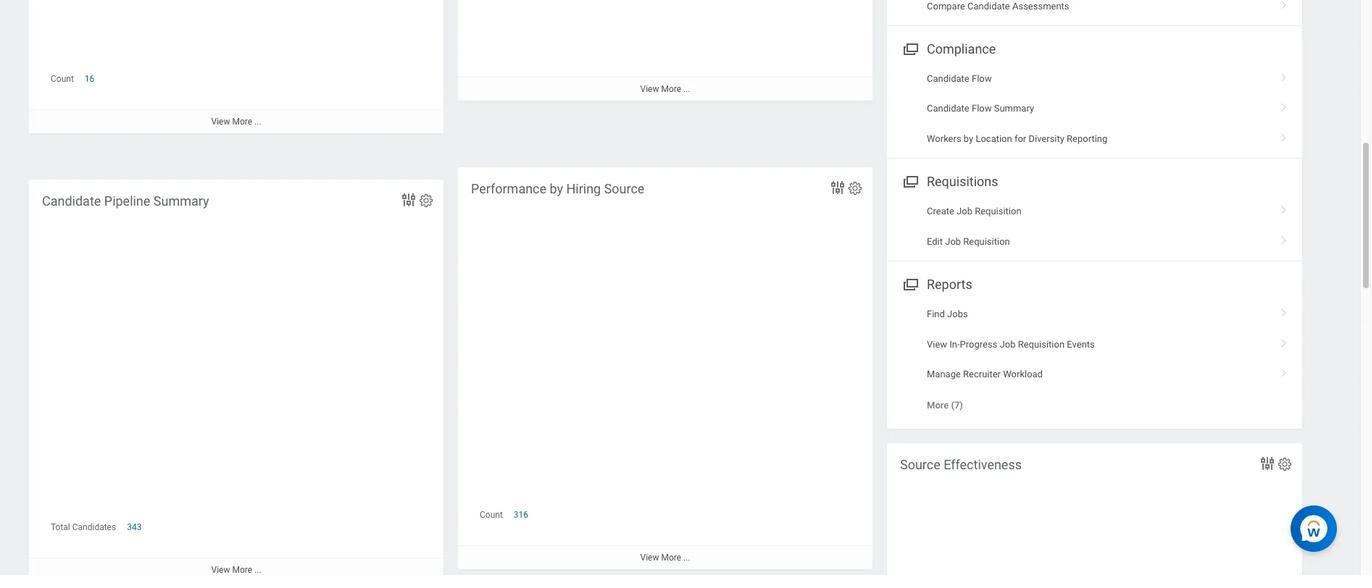 Task type: vqa. For each thing, say whether or not it's contained in the screenshot.
'In-'
yes



Task type: describe. For each thing, give the bounding box(es) containing it.
316
[[514, 510, 528, 521]]

configure and view chart data image for performance by hiring source
[[829, 179, 847, 196]]

chevron right image inside the candidate flow link
[[1275, 68, 1294, 83]]

assessments
[[1013, 0, 1070, 11]]

chevron right image for reports
[[1275, 364, 1294, 378]]

view inside "view in-progress job requisition events" link
[[927, 339, 948, 350]]

total
[[51, 523, 70, 533]]

summary for candidate flow summary
[[994, 103, 1035, 114]]

edit job requisition link
[[887, 227, 1303, 257]]

source effectiveness element
[[887, 444, 1303, 576]]

view more ... inside performance by hiring source element
[[640, 553, 690, 563]]

summary for candidate pipeline summary
[[154, 194, 209, 209]]

view for first the view more ... link
[[640, 84, 659, 94]]

compliance
[[927, 41, 996, 56]]

more for 1st the view more ... link from the bottom
[[661, 553, 681, 563]]

total candidates
[[51, 523, 116, 533]]

jobs
[[948, 309, 968, 320]]

configure candidate pipeline summary image
[[418, 193, 434, 209]]

edit job requisition
[[927, 236, 1010, 247]]

find
[[927, 309, 945, 320]]

more (7) link
[[887, 390, 1303, 420]]

candidate right compare
[[968, 0, 1010, 11]]

16 button
[[85, 105, 97, 117]]

flow for candidate flow
[[972, 73, 992, 84]]

create job requisition link
[[887, 197, 1303, 227]]

chevron right image for progress
[[1275, 334, 1294, 348]]

reports
[[927, 277, 973, 292]]

view in-progress job requisition events
[[927, 339, 1095, 350]]

job requisitions by location element
[[458, 0, 873, 101]]

workers by location for diversity reporting
[[927, 133, 1108, 144]]

candidate flow summary
[[927, 103, 1035, 114]]

configure and view chart data image
[[400, 191, 418, 209]]

for
[[1015, 133, 1027, 144]]

view for 1st the view more ... link from the bottom
[[640, 553, 659, 563]]

chevron right image inside edit job requisition link
[[1275, 231, 1294, 246]]

recruiter
[[963, 369, 1001, 380]]

chevron right image inside find jobs link
[[1275, 304, 1294, 318]]

headcount & open positions element
[[29, 0, 444, 166]]

1 horizontal spatial source
[[900, 457, 941, 473]]

job for create
[[957, 206, 973, 217]]

reporting
[[1067, 133, 1108, 144]]

candidate for candidate pipeline summary
[[42, 194, 101, 209]]

workload
[[1003, 369, 1043, 380]]

requisition for create job requisition
[[975, 206, 1022, 217]]

2 vertical spatial requisition
[[1018, 339, 1065, 350]]

candidate flow
[[927, 73, 992, 84]]

find jobs
[[927, 309, 968, 320]]

compare candidate assessments
[[927, 0, 1070, 11]]

more for first the view more ... link
[[661, 84, 681, 94]]

list for requisitions
[[887, 197, 1303, 257]]

candidates
[[72, 523, 116, 533]]

... for 1st the view more ... link from the bottom
[[684, 553, 690, 563]]

chevron right image for summary
[[1275, 98, 1294, 113]]



Task type: locate. For each thing, give the bounding box(es) containing it.
1 vertical spatial count
[[480, 510, 503, 521]]

by right workers
[[964, 133, 974, 144]]

2 vertical spatial list
[[887, 300, 1303, 420]]

more (7)
[[927, 400, 963, 411]]

1 vertical spatial menu group image
[[900, 171, 920, 191]]

chevron right image inside compare candidate assessments link
[[1275, 0, 1294, 10]]

configure performance by hiring source image
[[847, 181, 863, 196]]

2 chevron right image from the top
[[1275, 231, 1294, 246]]

1 chevron right image from the top
[[1275, 0, 1294, 10]]

workers by location for diversity reporting link
[[887, 124, 1303, 154]]

more inside the job requisitions by location element
[[661, 84, 681, 94]]

3 list from the top
[[887, 300, 1303, 420]]

compare
[[927, 0, 965, 11]]

configure source effectiveness image
[[1277, 457, 1293, 473]]

job for edit
[[945, 236, 961, 247]]

view more ... inside the job requisitions by location element
[[640, 84, 690, 94]]

count
[[51, 106, 74, 116], [480, 510, 503, 521]]

manage
[[927, 369, 961, 380]]

chevron right image inside candidate flow summary link
[[1275, 98, 1294, 113]]

candidate for candidate flow
[[927, 73, 970, 84]]

1 horizontal spatial summary
[[994, 103, 1035, 114]]

view inside the job requisitions by location element
[[640, 84, 659, 94]]

job right the progress
[[1000, 339, 1016, 350]]

candidate left pipeline
[[42, 194, 101, 209]]

0 horizontal spatial count
[[51, 106, 74, 116]]

1 vertical spatial by
[[550, 181, 563, 196]]

requisition
[[975, 206, 1022, 217], [964, 236, 1010, 247], [1018, 339, 1065, 350]]

compare candidate assessments link
[[887, 0, 1303, 21]]

...
[[684, 84, 690, 94], [684, 553, 690, 563]]

menu group image
[[900, 274, 920, 294]]

1 view more ... from the top
[[640, 84, 690, 94]]

2 flow from the top
[[972, 103, 992, 114]]

menu group image
[[900, 38, 920, 58], [900, 171, 920, 191]]

source
[[604, 181, 645, 196], [900, 457, 941, 473]]

0 vertical spatial more
[[661, 84, 681, 94]]

flow up candidate flow summary
[[972, 73, 992, 84]]

343
[[127, 523, 142, 533]]

manage recruiter workload
[[927, 369, 1043, 380]]

configure and view chart data image for source effectiveness
[[1259, 455, 1277, 473]]

0 vertical spatial view
[[640, 84, 659, 94]]

find jobs link
[[887, 300, 1303, 330]]

view more ...
[[640, 84, 690, 94], [640, 553, 690, 563]]

0 vertical spatial flow
[[972, 73, 992, 84]]

events
[[1067, 339, 1095, 350]]

summary right pipeline
[[154, 194, 209, 209]]

flow for candidate flow summary
[[972, 103, 992, 114]]

flow
[[972, 73, 992, 84], [972, 103, 992, 114]]

0 horizontal spatial summary
[[154, 194, 209, 209]]

1 vertical spatial configure and view chart data image
[[1259, 455, 1277, 473]]

0 vertical spatial count
[[51, 106, 74, 116]]

manage recruiter workload link
[[887, 360, 1303, 390]]

0 vertical spatial by
[[964, 133, 974, 144]]

edit
[[927, 236, 943, 247]]

more
[[661, 84, 681, 94], [927, 400, 949, 411], [661, 553, 681, 563]]

0 vertical spatial menu group image
[[900, 38, 920, 58]]

0 vertical spatial job
[[957, 206, 973, 217]]

job right edit
[[945, 236, 961, 247]]

1 vertical spatial requisition
[[964, 236, 1010, 247]]

1 vertical spatial view
[[927, 339, 948, 350]]

by left hiring
[[550, 181, 563, 196]]

menu group image left the compliance
[[900, 38, 920, 58]]

configure and view chart data image
[[829, 179, 847, 196], [1259, 455, 1277, 473]]

candidate flow summary link
[[887, 94, 1303, 124]]

chevron right image
[[1275, 128, 1294, 143], [1275, 231, 1294, 246], [1275, 364, 1294, 378]]

count inside performance by hiring source element
[[480, 510, 503, 521]]

candidate flow link
[[887, 64, 1303, 94]]

2 view more ... from the top
[[640, 553, 690, 563]]

(7)
[[951, 400, 963, 411]]

1 vertical spatial flow
[[972, 103, 992, 114]]

1 vertical spatial summary
[[154, 194, 209, 209]]

... inside performance by hiring source element
[[684, 553, 690, 563]]

more inside performance by hiring source element
[[661, 553, 681, 563]]

create
[[927, 206, 955, 217]]

chevron right image inside "view in-progress job requisition events" link
[[1275, 334, 1294, 348]]

configure and view chart data image left configure source effectiveness image
[[1259, 455, 1277, 473]]

count for 16
[[51, 106, 74, 116]]

performance by hiring source
[[471, 181, 645, 196]]

menu group image for requisitions
[[900, 171, 920, 191]]

by for location
[[964, 133, 974, 144]]

job right create
[[957, 206, 973, 217]]

0 vertical spatial list
[[887, 64, 1303, 154]]

workers
[[927, 133, 962, 144]]

2 vertical spatial job
[[1000, 339, 1016, 350]]

1 chevron right image from the top
[[1275, 128, 1294, 143]]

chevron right image for assessments
[[1275, 0, 1294, 10]]

view in-progress job requisition events link
[[887, 330, 1303, 360]]

2 vertical spatial more
[[661, 553, 681, 563]]

by inside performance by hiring source element
[[550, 181, 563, 196]]

0 vertical spatial summary
[[994, 103, 1035, 114]]

chevron right image inside workers by location for diversity reporting link
[[1275, 128, 1294, 143]]

0 horizontal spatial configure and view chart data image
[[829, 179, 847, 196]]

chevron right image for requisition
[[1275, 201, 1294, 216]]

hiring
[[567, 181, 601, 196]]

configure and view chart data image left configure performance by hiring source icon on the right top of page
[[829, 179, 847, 196]]

count for 316
[[480, 510, 503, 521]]

candidate
[[968, 0, 1010, 11], [927, 73, 970, 84], [927, 103, 970, 114], [42, 194, 101, 209]]

1 horizontal spatial by
[[964, 133, 974, 144]]

progress
[[960, 339, 998, 350]]

... inside the job requisitions by location element
[[684, 84, 690, 94]]

flow up location
[[972, 103, 992, 114]]

1 vertical spatial source
[[900, 457, 941, 473]]

2 vertical spatial chevron right image
[[1275, 364, 1294, 378]]

performance by hiring source element
[[458, 167, 873, 570]]

count left the 16
[[51, 106, 74, 116]]

job
[[957, 206, 973, 217], [945, 236, 961, 247], [1000, 339, 1016, 350]]

0 vertical spatial requisition
[[975, 206, 1022, 217]]

... for first the view more ... link
[[684, 84, 690, 94]]

chevron right image inside create job requisition link
[[1275, 201, 1294, 216]]

summary
[[994, 103, 1035, 114], [154, 194, 209, 209]]

more inside dropdown button
[[927, 400, 949, 411]]

1 horizontal spatial configure and view chart data image
[[1259, 455, 1277, 473]]

in-
[[950, 339, 960, 350]]

create job requisition
[[927, 206, 1022, 217]]

0 horizontal spatial by
[[550, 181, 563, 196]]

chevron right image inside the manage recruiter workload link
[[1275, 364, 1294, 378]]

1 horizontal spatial count
[[480, 510, 503, 521]]

requisition up edit job requisition in the top right of the page
[[975, 206, 1022, 217]]

0 vertical spatial view more ... link
[[458, 77, 873, 101]]

6 chevron right image from the top
[[1275, 334, 1294, 348]]

1 menu group image from the top
[[900, 38, 920, 58]]

list for compliance
[[887, 64, 1303, 154]]

1 vertical spatial chevron right image
[[1275, 231, 1294, 246]]

1 vertical spatial view more ...
[[640, 553, 690, 563]]

4 chevron right image from the top
[[1275, 201, 1294, 216]]

343 button
[[127, 522, 144, 534]]

configure and view chart data image inside source effectiveness element
[[1259, 455, 1277, 473]]

1 vertical spatial job
[[945, 236, 961, 247]]

1 flow from the top
[[972, 73, 992, 84]]

diversity
[[1029, 133, 1065, 144]]

1 ... from the top
[[684, 84, 690, 94]]

2 vertical spatial view
[[640, 553, 659, 563]]

16
[[85, 106, 94, 116]]

list containing create job requisition
[[887, 197, 1303, 257]]

list containing find jobs
[[887, 300, 1303, 420]]

candidate down the compliance
[[927, 73, 970, 84]]

requisitions
[[927, 174, 999, 189]]

0 vertical spatial chevron right image
[[1275, 128, 1294, 143]]

pipeline
[[104, 194, 150, 209]]

by for hiring
[[550, 181, 563, 196]]

chevron right image
[[1275, 0, 1294, 10], [1275, 68, 1294, 83], [1275, 98, 1294, 113], [1275, 201, 1294, 216], [1275, 304, 1294, 318], [1275, 334, 1294, 348]]

candidate pipeline summary
[[42, 194, 209, 209]]

candidate up workers
[[927, 103, 970, 114]]

chevron right image for compliance
[[1275, 128, 1294, 143]]

1 vertical spatial ...
[[684, 553, 690, 563]]

view inside performance by hiring source element
[[640, 553, 659, 563]]

2 view more ... link from the top
[[458, 546, 873, 570]]

1 vertical spatial more
[[927, 400, 949, 411]]

2 list from the top
[[887, 197, 1303, 257]]

list for reports
[[887, 300, 1303, 420]]

requisition down create job requisition
[[964, 236, 1010, 247]]

candidate pipeline summary element
[[29, 180, 444, 576]]

count left 316
[[480, 510, 503, 521]]

source left effectiveness
[[900, 457, 941, 473]]

1 vertical spatial view more ... link
[[458, 546, 873, 570]]

316 button
[[514, 510, 531, 521]]

0 vertical spatial configure and view chart data image
[[829, 179, 847, 196]]

menu group image for compliance
[[900, 38, 920, 58]]

location
[[976, 133, 1013, 144]]

0 vertical spatial view more ...
[[640, 84, 690, 94]]

summary up workers by location for diversity reporting
[[994, 103, 1035, 114]]

3 chevron right image from the top
[[1275, 98, 1294, 113]]

5 chevron right image from the top
[[1275, 304, 1294, 318]]

candidate for candidate flow summary
[[927, 103, 970, 114]]

1 view more ... link from the top
[[458, 77, 873, 101]]

list
[[887, 64, 1303, 154], [887, 197, 1303, 257], [887, 300, 1303, 420]]

view more ... link
[[458, 77, 873, 101], [458, 546, 873, 570]]

0 vertical spatial ...
[[684, 84, 690, 94]]

requisition for edit job requisition
[[964, 236, 1010, 247]]

2 ... from the top
[[684, 553, 690, 563]]

effectiveness
[[944, 457, 1022, 473]]

by inside workers by location for diversity reporting link
[[964, 133, 974, 144]]

2 menu group image from the top
[[900, 171, 920, 191]]

more (7) button
[[927, 398, 963, 412]]

1 list from the top
[[887, 64, 1303, 154]]

list containing candidate flow
[[887, 64, 1303, 154]]

view
[[640, 84, 659, 94], [927, 339, 948, 350], [640, 553, 659, 563]]

3 chevron right image from the top
[[1275, 364, 1294, 378]]

0 horizontal spatial source
[[604, 181, 645, 196]]

source effectiveness
[[900, 457, 1022, 473]]

2 chevron right image from the top
[[1275, 68, 1294, 83]]

performance
[[471, 181, 547, 196]]

menu group image left requisitions
[[900, 171, 920, 191]]

source right hiring
[[604, 181, 645, 196]]

by
[[964, 133, 974, 144], [550, 181, 563, 196]]

requisition up workload
[[1018, 339, 1065, 350]]

summary inside 'list'
[[994, 103, 1035, 114]]

1 vertical spatial list
[[887, 197, 1303, 257]]

0 vertical spatial source
[[604, 181, 645, 196]]



